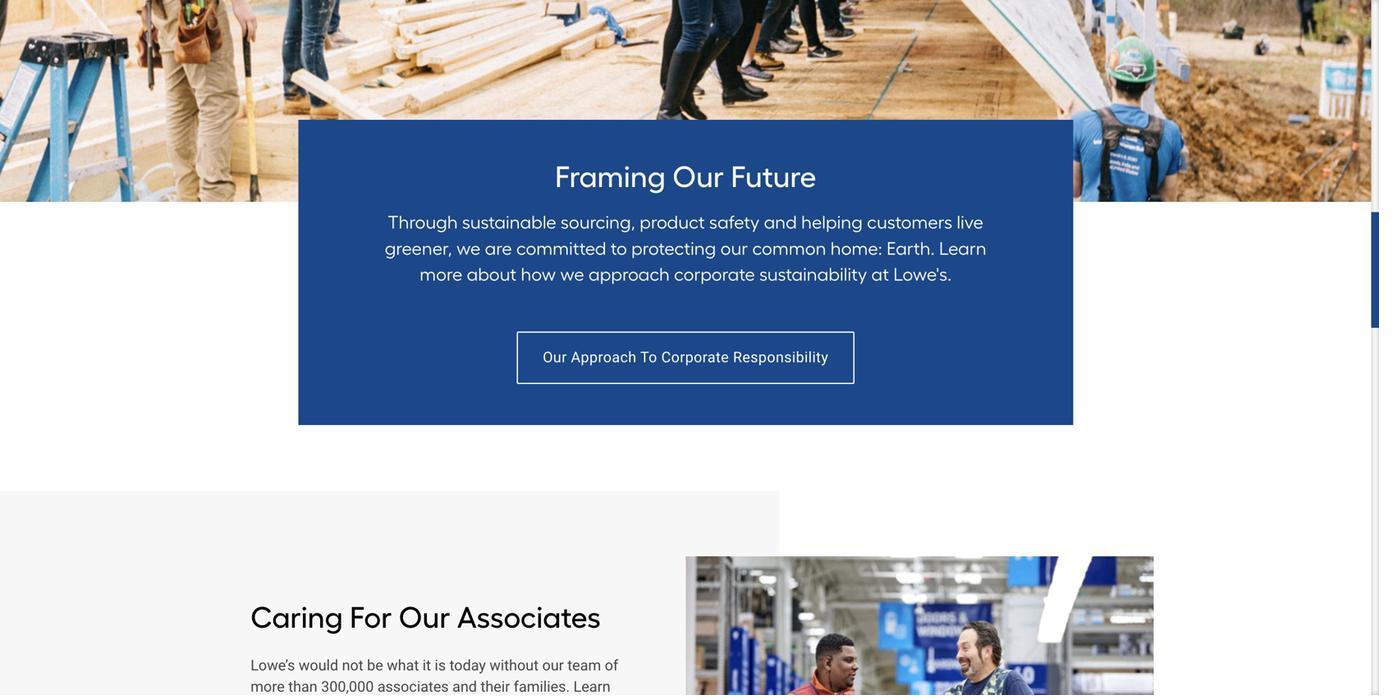 Task type: locate. For each thing, give the bounding box(es) containing it.
1 vertical spatial our
[[542, 657, 564, 675]]

1 vertical spatial and
[[453, 679, 477, 695]]

0 vertical spatial and
[[764, 212, 797, 233]]

1 horizontal spatial our
[[543, 349, 567, 366]]

our left approach
[[543, 349, 567, 366]]

our down safety
[[721, 238, 748, 259]]

for
[[350, 600, 392, 635]]

1 horizontal spatial more
[[420, 264, 462, 285]]

1 horizontal spatial and
[[764, 212, 797, 233]]

more
[[420, 264, 462, 285], [251, 679, 285, 695]]

protecting
[[631, 238, 716, 259]]

about
[[467, 264, 517, 285]]

0 horizontal spatial more
[[251, 679, 285, 695]]

0 horizontal spatial our
[[542, 657, 564, 675]]

0 vertical spatial we
[[457, 238, 481, 259]]

0 vertical spatial our
[[673, 159, 724, 195]]

corporate
[[661, 349, 729, 366]]

0 horizontal spatial we
[[457, 238, 481, 259]]

0 vertical spatial our
[[721, 238, 748, 259]]

our up it
[[399, 600, 450, 635]]

their
[[481, 679, 510, 695]]

safety
[[709, 212, 760, 233]]

helping
[[801, 212, 863, 233]]

our inside through sustainable sourcing, product safety and helping customers live greener, we are committed to protecting our common home: earth. learn more about how we approach corporate sustainability at lowe's.
[[721, 238, 748, 259]]

0 vertical spatial more
[[420, 264, 462, 285]]

and up common
[[764, 212, 797, 233]]

1 horizontal spatial our
[[721, 238, 748, 259]]

0 horizontal spatial and
[[453, 679, 477, 695]]

without
[[490, 657, 539, 675]]

greener,
[[385, 238, 452, 259]]

300,000
[[321, 679, 374, 695]]

how
[[521, 264, 556, 285]]

sustainable
[[462, 212, 556, 233]]

product
[[640, 212, 705, 233]]

lowe's
[[251, 657, 295, 675]]

lowe's would not be what it is today without our team of more than 300,000 associates and their families. lear
[[251, 657, 620, 695]]

more down lowe's
[[251, 679, 285, 695]]

corporate
[[674, 264, 755, 285]]

lowe's.
[[894, 264, 952, 285]]

today
[[450, 657, 486, 675]]

associates
[[378, 679, 449, 695]]

our up families. at bottom
[[542, 657, 564, 675]]

more down "greener,"
[[420, 264, 462, 285]]

families.
[[514, 679, 570, 695]]

2 horizontal spatial our
[[673, 159, 724, 195]]

our
[[721, 238, 748, 259], [542, 657, 564, 675]]

and inside "lowe's would not be what it is today without our team of more than 300,000 associates and their families. lear"
[[453, 679, 477, 695]]

would
[[299, 657, 338, 675]]

our up product
[[673, 159, 724, 195]]

to
[[611, 238, 627, 259]]

we
[[457, 238, 481, 259], [560, 264, 584, 285]]

sustainability
[[759, 264, 867, 285]]

1 vertical spatial we
[[560, 264, 584, 285]]

associates
[[457, 600, 601, 635]]

to
[[640, 349, 657, 366]]

of
[[605, 657, 618, 675]]

and down today
[[453, 679, 477, 695]]

more inside "lowe's would not be what it is today without our team of more than 300,000 associates and their families. lear"
[[251, 679, 285, 695]]

1 vertical spatial more
[[251, 679, 285, 695]]

we down "committed"
[[560, 264, 584, 285]]

our
[[673, 159, 724, 195], [543, 349, 567, 366], [399, 600, 450, 635]]

0 horizontal spatial our
[[399, 600, 450, 635]]

we left are
[[457, 238, 481, 259]]

our approach to corporate responsibility
[[543, 349, 829, 366]]

2 vertical spatial our
[[399, 600, 450, 635]]

1 vertical spatial our
[[543, 349, 567, 366]]

through sustainable sourcing, product safety and helping customers live greener, we are committed to protecting our common home: earth. learn more about how we approach corporate sustainability at lowe's.
[[385, 212, 987, 285]]

more inside through sustainable sourcing, product safety and helping customers live greener, we are committed to protecting our common home: earth. learn more about how we approach corporate sustainability at lowe's.
[[420, 264, 462, 285]]

and
[[764, 212, 797, 233], [453, 679, 477, 695]]

live
[[957, 212, 984, 233]]



Task type: describe. For each thing, give the bounding box(es) containing it.
1 horizontal spatial we
[[560, 264, 584, 285]]

learn
[[939, 238, 987, 259]]

approach
[[571, 349, 637, 366]]

than
[[288, 679, 318, 695]]

caring for our associates
[[251, 600, 601, 635]]

and inside through sustainable sourcing, product safety and helping customers live greener, we are committed to protecting our common home: earth. learn more about how we approach corporate sustainability at lowe's.
[[764, 212, 797, 233]]

through
[[388, 212, 458, 233]]

our approach to corporate responsibility link
[[517, 332, 854, 384]]

common
[[752, 238, 826, 259]]

sourcing,
[[561, 212, 635, 233]]

what
[[387, 657, 419, 675]]

team
[[568, 657, 601, 675]]

approach
[[589, 264, 670, 285]]

is
[[435, 657, 446, 675]]

future
[[731, 159, 816, 195]]

not
[[342, 657, 363, 675]]

our inside "lowe's would not be what it is today without our team of more than 300,000 associates and their families. lear"
[[542, 657, 564, 675]]

customers
[[867, 212, 952, 233]]

are
[[485, 238, 512, 259]]

be
[[367, 657, 383, 675]]

responsibility
[[733, 349, 829, 366]]

it
[[423, 657, 431, 675]]

framing our future
[[555, 159, 816, 195]]

home: earth.
[[831, 238, 935, 259]]

committed
[[516, 238, 606, 259]]

at
[[871, 264, 889, 285]]

framing
[[555, 159, 666, 195]]

caring
[[251, 600, 343, 635]]



Task type: vqa. For each thing, say whether or not it's contained in the screenshot.
Lowe's
no



